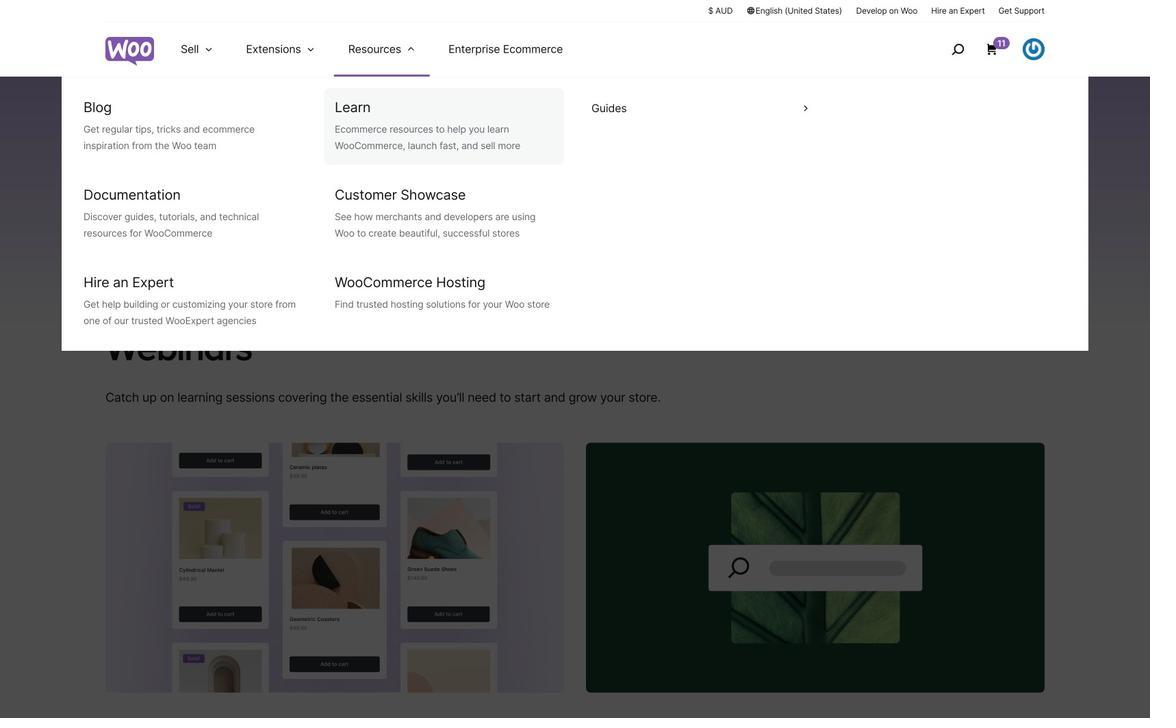 Task type: describe. For each thing, give the bounding box(es) containing it.
service navigation menu element
[[922, 27, 1045, 72]]



Task type: locate. For each thing, give the bounding box(es) containing it.
search image
[[947, 38, 969, 60]]

open account menu image
[[1023, 38, 1045, 60]]



